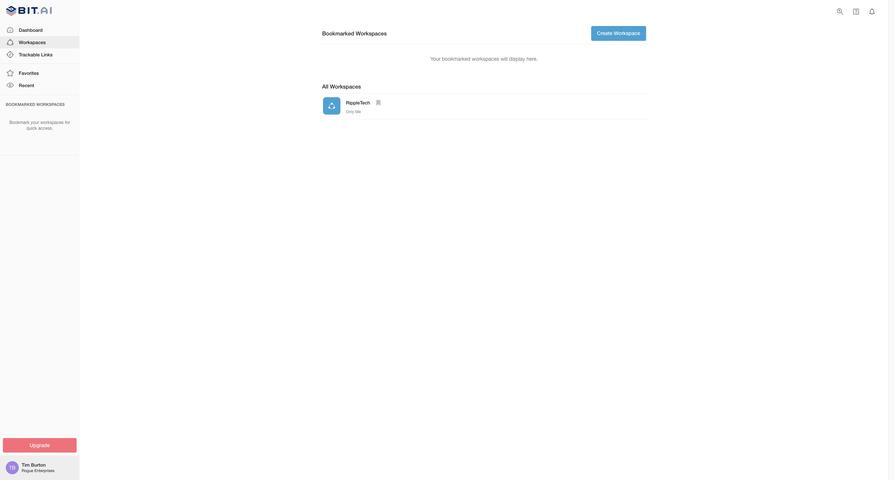 Task type: describe. For each thing, give the bounding box(es) containing it.
favorites button
[[0, 67, 80, 79]]

workspace
[[614, 30, 641, 36]]

tim
[[22, 462, 30, 468]]

recent button
[[0, 79, 80, 92]]

bookmark image
[[374, 98, 383, 107]]

all workspaces
[[322, 83, 361, 90]]

bookmarked
[[6, 102, 35, 107]]

workspaces for your
[[40, 120, 64, 125]]

me
[[355, 110, 361, 114]]

rogue
[[22, 469, 33, 473]]

workspaces for all workspaces
[[330, 83, 361, 90]]

tb
[[9, 465, 15, 471]]

for
[[65, 120, 70, 125]]

trackable links
[[19, 52, 53, 57]]

your
[[431, 56, 441, 62]]

workspaces
[[36, 102, 65, 107]]

rippletech
[[346, 100, 370, 106]]

your
[[31, 120, 39, 125]]

create
[[597, 30, 613, 36]]

only me
[[346, 110, 361, 114]]

only
[[346, 110, 354, 114]]

your bookmarked workspaces will display here.
[[431, 56, 538, 62]]

upgrade button
[[3, 438, 77, 453]]



Task type: locate. For each thing, give the bounding box(es) containing it.
bookmark
[[9, 120, 29, 125]]

bookmarked workspaces
[[322, 30, 387, 36]]

here.
[[527, 56, 538, 62]]

1 vertical spatial workspaces
[[19, 39, 46, 45]]

upgrade
[[30, 442, 50, 448]]

workspaces inside bookmark your workspaces for quick access.
[[40, 120, 64, 125]]

workspaces
[[356, 30, 387, 36], [19, 39, 46, 45], [330, 83, 361, 90]]

will
[[501, 56, 508, 62]]

workspaces down dashboard
[[19, 39, 46, 45]]

0 horizontal spatial workspaces
[[40, 120, 64, 125]]

access.
[[38, 126, 53, 131]]

workspaces for bookmarked workspaces
[[356, 30, 387, 36]]

enterprises
[[34, 469, 54, 473]]

links
[[41, 52, 53, 57]]

workspaces for bookmarked
[[472, 56, 499, 62]]

trackable links button
[[0, 48, 80, 61]]

0 vertical spatial workspaces
[[356, 30, 387, 36]]

workspaces left the will
[[472, 56, 499, 62]]

1 vertical spatial workspaces
[[40, 120, 64, 125]]

dashboard button
[[0, 24, 80, 36]]

dashboard
[[19, 27, 43, 33]]

create workspace
[[597, 30, 641, 36]]

bookmarked
[[322, 30, 354, 36]]

bookmark your workspaces for quick access.
[[9, 120, 70, 131]]

workspaces right "bookmarked"
[[356, 30, 387, 36]]

all
[[322, 83, 329, 90]]

display
[[509, 56, 525, 62]]

burton
[[31, 462, 46, 468]]

0 vertical spatial workspaces
[[472, 56, 499, 62]]

trackable
[[19, 52, 40, 57]]

favorites
[[19, 70, 39, 76]]

1 horizontal spatial workspaces
[[472, 56, 499, 62]]

bookmarked workspaces
[[6, 102, 65, 107]]

workspaces button
[[0, 36, 80, 48]]

tim burton rogue enterprises
[[22, 462, 54, 473]]

workspaces right all
[[330, 83, 361, 90]]

recent
[[19, 83, 34, 88]]

workspaces inside button
[[19, 39, 46, 45]]

2 vertical spatial workspaces
[[330, 83, 361, 90]]

workspaces
[[472, 56, 499, 62], [40, 120, 64, 125]]

quick
[[26, 126, 37, 131]]

bookmarked
[[442, 56, 471, 62]]

workspaces up access.
[[40, 120, 64, 125]]



Task type: vqa. For each thing, say whether or not it's contained in the screenshot.
your's 'workspaces'
yes



